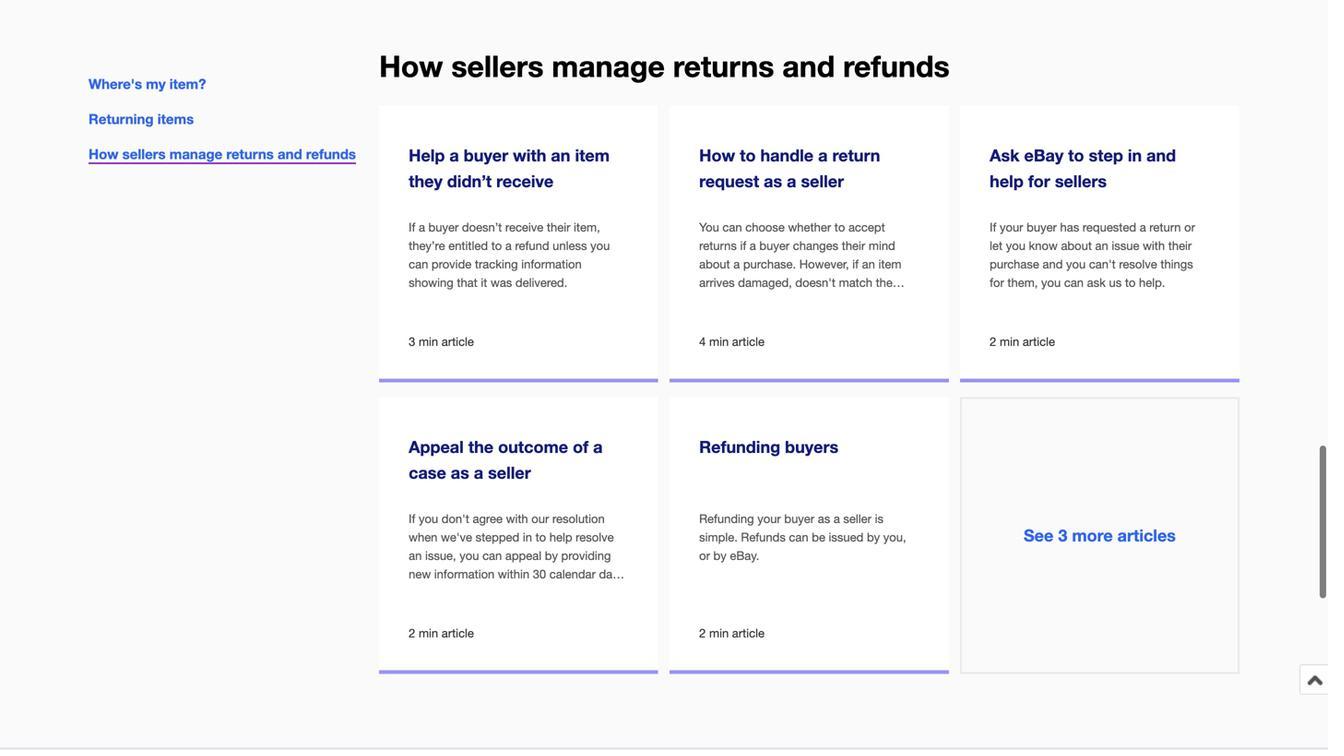 Task type: vqa. For each thing, say whether or not it's contained in the screenshot.


Task type: locate. For each thing, give the bounding box(es) containing it.
0 horizontal spatial 2
[[409, 626, 416, 640]]

an inside you can choose whether to accept returns if a buyer changes their mind about a purchase. however, if an item arrives damaged, doesn't match the listing description, or if the buyer receives the wrong item, you'll generally need to accept the return.
[[862, 257, 876, 271]]

you right the unless
[[591, 239, 610, 253]]

seller up issued
[[844, 512, 872, 526]]

if you don't agree with our resolution when we've stepped in to help resolve an issue, you can appeal by providing new information within 30 calendar days of the case being closed.
[[409, 512, 625, 600]]

a right help
[[450, 145, 459, 165]]

help down resolution
[[550, 530, 573, 545]]

article
[[442, 334, 474, 349], [733, 334, 765, 349], [1023, 334, 1056, 349], [442, 626, 474, 640], [733, 626, 765, 640]]

an
[[551, 145, 571, 165], [1096, 239, 1109, 253], [862, 257, 876, 271], [409, 549, 422, 563]]

as for request
[[764, 171, 783, 191]]

1 horizontal spatial item,
[[804, 312, 831, 327]]

a right requested
[[1140, 220, 1147, 234]]

their inside 'if your buyer has requested a return or let you know about an issue with their purchase and you can't resolve things for them, you can ask us to help.'
[[1169, 239, 1193, 253]]

about
[[1062, 239, 1093, 253], [700, 257, 731, 271]]

a up issued
[[834, 512, 841, 526]]

with up refund
[[513, 145, 547, 165]]

refunding left buyers on the bottom
[[700, 437, 781, 457]]

2 min article down them, at top
[[990, 334, 1056, 349]]

didn't
[[447, 171, 492, 191]]

how up "request"
[[700, 145, 736, 165]]

requested
[[1083, 220, 1137, 234]]

returning
[[89, 111, 154, 127]]

1 vertical spatial of
[[409, 586, 419, 600]]

how up help
[[379, 48, 443, 83]]

items
[[158, 111, 194, 127]]

1 vertical spatial seller
[[488, 463, 531, 483]]

ebay
[[1025, 145, 1064, 165]]

if up match
[[853, 257, 859, 271]]

1 horizontal spatial 2 min article
[[700, 626, 765, 640]]

your inside 'if your buyer has requested a return or let you know about an issue with their purchase and you can't resolve things for them, you can ask us to help.'
[[1000, 220, 1024, 234]]

in up appeal
[[523, 530, 532, 545]]

if
[[741, 239, 747, 253], [853, 257, 859, 271], [815, 294, 821, 308]]

for down ebay
[[1029, 171, 1051, 191]]

0 horizontal spatial in
[[523, 530, 532, 545]]

return right handle
[[833, 145, 881, 165]]

or inside you can choose whether to accept returns if a buyer changes their mind about a purchase. however, if an item arrives damaged, doesn't match the listing description, or if the buyer receives the wrong item, you'll generally need to accept the return.
[[801, 294, 812, 308]]

where's my item?
[[89, 76, 206, 92]]

1 vertical spatial item,
[[804, 312, 831, 327]]

their up the unless
[[547, 220, 571, 234]]

1 vertical spatial information
[[434, 567, 495, 581]]

to up tracking
[[492, 239, 502, 253]]

0 horizontal spatial sellers
[[122, 146, 166, 163]]

request
[[700, 171, 760, 191]]

issue,
[[425, 549, 456, 563]]

and
[[783, 48, 835, 83], [1147, 145, 1177, 165], [278, 146, 302, 163], [1043, 257, 1063, 271]]

item, inside if a buyer doesn't receive their item, they're entitled to a refund unless you can provide tracking information showing that it was delivered.
[[574, 220, 600, 234]]

1 horizontal spatial of
[[573, 437, 589, 457]]

the inside if you don't agree with our resolution when we've stepped in to help resolve an issue, you can appeal by providing new information within 30 calendar days of the case being closed.
[[423, 586, 440, 600]]

item, up return.
[[804, 312, 831, 327]]

buyer inside help a buyer with an item they didn't receive
[[464, 145, 509, 165]]

0 horizontal spatial help
[[550, 530, 573, 545]]

article down them, at top
[[1023, 334, 1056, 349]]

articles
[[1118, 525, 1177, 545]]

doesn't
[[462, 220, 502, 234]]

can right you
[[723, 220, 743, 234]]

the down new
[[423, 586, 440, 600]]

by down is
[[867, 530, 881, 545]]

an up "can't"
[[1096, 239, 1109, 253]]

1 horizontal spatial how
[[379, 48, 443, 83]]

1 vertical spatial resolve
[[576, 530, 614, 545]]

help
[[409, 145, 445, 165]]

by
[[867, 530, 881, 545], [545, 549, 558, 563], [714, 549, 727, 563]]

return up things
[[1150, 220, 1182, 234]]

you down the 'we've'
[[460, 549, 479, 563]]

if up they're
[[409, 220, 416, 234]]

to left step
[[1069, 145, 1085, 165]]

0 vertical spatial with
[[513, 145, 547, 165]]

return.
[[804, 331, 839, 345]]

0 horizontal spatial item
[[575, 145, 610, 165]]

if down choose
[[741, 239, 747, 253]]

their inside you can choose whether to accept returns if a buyer changes their mind about a purchase. however, if an item arrives damaged, doesn't match the listing description, or if the buyer receives the wrong item, you'll generally need to accept the return.
[[842, 239, 866, 253]]

1 horizontal spatial resolve
[[1120, 257, 1158, 271]]

3 down showing
[[409, 334, 416, 349]]

or up things
[[1185, 220, 1196, 234]]

that
[[457, 276, 478, 290]]

if inside 'if your buyer has requested a return or let you know about an issue with their purchase and you can't resolve things for them, you can ask us to help.'
[[990, 220, 997, 234]]

3 right see
[[1059, 525, 1068, 545]]

1 vertical spatial your
[[758, 512, 781, 526]]

as up be
[[818, 512, 831, 526]]

2 horizontal spatial how
[[700, 145, 736, 165]]

your up let at the top
[[1000, 220, 1024, 234]]

to inside ask ebay to step in and help for sellers
[[1069, 145, 1085, 165]]

a up tracking
[[506, 239, 512, 253]]

2 vertical spatial or
[[700, 549, 711, 563]]

0 horizontal spatial information
[[434, 567, 495, 581]]

is
[[875, 512, 884, 526]]

0 vertical spatial information
[[522, 257, 582, 271]]

your for ask
[[1000, 220, 1024, 234]]

0 vertical spatial as
[[764, 171, 783, 191]]

as inside how to handle a return request as a seller
[[764, 171, 783, 191]]

refunding inside refunding your buyer as a seller is simple. refunds can be issued by you, or by ebay.
[[700, 512, 755, 526]]

0 vertical spatial resolve
[[1120, 257, 1158, 271]]

an inside help a buyer with an item they didn't receive
[[551, 145, 571, 165]]

or down simple.
[[700, 549, 711, 563]]

if for appeal the outcome of a case as a seller
[[409, 512, 416, 526]]

return inside how to handle a return request as a seller
[[833, 145, 881, 165]]

2 horizontal spatial if
[[853, 257, 859, 271]]

to down "our"
[[536, 530, 546, 545]]

within
[[498, 567, 530, 581]]

where's my item? link
[[89, 76, 206, 92]]

ebay.
[[730, 549, 760, 563]]

1 vertical spatial for
[[990, 276, 1005, 290]]

the
[[876, 276, 893, 290], [824, 294, 841, 308], [747, 312, 764, 327], [784, 331, 801, 345], [469, 437, 494, 457], [423, 586, 440, 600]]

can left ask at the right top of the page
[[1065, 276, 1084, 290]]

being
[[472, 586, 501, 600]]

1 horizontal spatial about
[[1062, 239, 1093, 253]]

0 vertical spatial for
[[1029, 171, 1051, 191]]

refunding for refunding your buyer as a seller is simple. refunds can be issued by you, or by ebay.
[[700, 512, 755, 526]]

0 vertical spatial help
[[990, 171, 1024, 191]]

2 horizontal spatial by
[[867, 530, 881, 545]]

buyer inside refunding your buyer as a seller is simple. refunds can be issued by you, or by ebay.
[[785, 512, 815, 526]]

receive up refund
[[506, 220, 544, 234]]

how down returning
[[89, 146, 119, 163]]

my
[[146, 76, 166, 92]]

item
[[575, 145, 610, 165], [879, 257, 902, 271]]

1 horizontal spatial if
[[815, 294, 821, 308]]

buyer up the know
[[1027, 220, 1057, 234]]

returns inside you can choose whether to accept returns if a buyer changes their mind about a purchase. however, if an item arrives damaged, doesn't match the listing description, or if the buyer receives the wrong item, you'll generally need to accept the return.
[[700, 239, 737, 253]]

manage
[[552, 48, 665, 83], [170, 146, 223, 163]]

min for appeal the outcome of a case as a seller
[[419, 626, 438, 640]]

with inside 'if your buyer has requested a return or let you know about an issue with their purchase and you can't resolve things for them, you can ask us to help.'
[[1143, 239, 1166, 253]]

0 vertical spatial item
[[575, 145, 610, 165]]

whether
[[789, 220, 832, 234]]

ask
[[1088, 276, 1106, 290]]

1 horizontal spatial in
[[1128, 145, 1143, 165]]

1 horizontal spatial how sellers manage returns and refunds
[[379, 48, 950, 83]]

seller inside the appeal the outcome of a case as a seller
[[488, 463, 531, 483]]

seller for outcome
[[488, 463, 531, 483]]

to right us
[[1126, 276, 1136, 290]]

min
[[419, 334, 438, 349], [710, 334, 729, 349], [1000, 334, 1020, 349], [419, 626, 438, 640], [710, 626, 729, 640]]

a inside refunding your buyer as a seller is simple. refunds can be issued by you, or by ebay.
[[834, 512, 841, 526]]

item, up the unless
[[574, 220, 600, 234]]

1 vertical spatial manage
[[170, 146, 223, 163]]

to inside if a buyer doesn't receive their item, they're entitled to a refund unless you can provide tracking information showing that it was delivered.
[[492, 239, 502, 253]]

can down stepped
[[483, 549, 502, 563]]

of inside the appeal the outcome of a case as a seller
[[573, 437, 589, 457]]

as down handle
[[764, 171, 783, 191]]

or down doesn't
[[801, 294, 812, 308]]

2 horizontal spatial 2 min article
[[990, 334, 1056, 349]]

0 horizontal spatial of
[[409, 586, 419, 600]]

was
[[491, 276, 512, 290]]

2 for as
[[409, 626, 416, 640]]

by down simple.
[[714, 549, 727, 563]]

0 horizontal spatial return
[[833, 145, 881, 165]]

your for refunding
[[758, 512, 781, 526]]

in right step
[[1128, 145, 1143, 165]]

if down doesn't
[[815, 294, 821, 308]]

0 vertical spatial case
[[409, 463, 446, 483]]

of right outcome
[[573, 437, 589, 457]]

0 horizontal spatial 2 min article
[[409, 626, 474, 640]]

2 horizontal spatial or
[[1185, 220, 1196, 234]]

buyer up be
[[785, 512, 815, 526]]

seller down outcome
[[488, 463, 531, 483]]

an inside if you don't agree with our resolution when we've stepped in to help resolve an issue, you can appeal by providing new information within 30 calendar days of the case being closed.
[[409, 549, 422, 563]]

refund
[[515, 239, 550, 253]]

1 vertical spatial item
[[879, 257, 902, 271]]

article for outcome
[[442, 626, 474, 640]]

1 vertical spatial if
[[853, 257, 859, 271]]

1 vertical spatial how sellers manage returns and refunds
[[89, 146, 356, 163]]

1 horizontal spatial manage
[[552, 48, 665, 83]]

return inside 'if your buyer has requested a return or let you know about an issue with their purchase and you can't resolve things for them, you can ask us to help.'
[[1150, 220, 1182, 234]]

as down the appeal at the left of the page
[[451, 463, 470, 483]]

about inside you can choose whether to accept returns if a buyer changes their mind about a purchase. however, if an item arrives damaged, doesn't match the listing description, or if the buyer receives the wrong item, you'll generally need to accept the return.
[[700, 257, 731, 271]]

refunds
[[844, 48, 950, 83], [306, 146, 356, 163]]

an inside 'if your buyer has requested a return or let you know about an issue with their purchase and you can't resolve things for them, you can ask us to help.'
[[1096, 239, 1109, 253]]

0 vertical spatial about
[[1062, 239, 1093, 253]]

let
[[990, 239, 1003, 253]]

where's
[[89, 76, 142, 92]]

0 horizontal spatial resolve
[[576, 530, 614, 545]]

if inside if you don't agree with our resolution when we've stepped in to help resolve an issue, you can appeal by providing new information within 30 calendar days of the case being closed.
[[409, 512, 416, 526]]

a inside help a buyer with an item they didn't receive
[[450, 145, 459, 165]]

1 horizontal spatial item
[[879, 257, 902, 271]]

receive right didn't
[[497, 171, 554, 191]]

2 horizontal spatial sellers
[[1056, 171, 1107, 191]]

1 horizontal spatial return
[[1150, 220, 1182, 234]]

0 horizontal spatial your
[[758, 512, 781, 526]]

with right issue
[[1143, 239, 1166, 253]]

0 vertical spatial return
[[833, 145, 881, 165]]

article for to
[[1023, 334, 1056, 349]]

1 horizontal spatial or
[[801, 294, 812, 308]]

and inside ask ebay to step in and help for sellers
[[1147, 145, 1177, 165]]

1 vertical spatial case
[[443, 586, 468, 600]]

an up match
[[862, 257, 876, 271]]

buyer inside 'if your buyer has requested a return or let you know about an issue with their purchase and you can't resolve things for them, you can ask us to help.'
[[1027, 220, 1057, 234]]

by inside if you don't agree with our resolution when we've stepped in to help resolve an issue, you can appeal by providing new information within 30 calendar days of the case being closed.
[[545, 549, 558, 563]]

arrives
[[700, 276, 735, 290]]

as
[[764, 171, 783, 191], [451, 463, 470, 483], [818, 512, 831, 526]]

if up let at the top
[[990, 220, 997, 234]]

article down receives
[[733, 334, 765, 349]]

article down that at top left
[[442, 334, 474, 349]]

0 vertical spatial or
[[1185, 220, 1196, 234]]

0 vertical spatial manage
[[552, 48, 665, 83]]

to right 'whether'
[[835, 220, 846, 234]]

3
[[409, 334, 416, 349], [1059, 525, 1068, 545]]

2 min article for as
[[409, 626, 474, 640]]

0 vertical spatial if
[[741, 239, 747, 253]]

of
[[573, 437, 589, 457], [409, 586, 419, 600]]

how inside how to handle a return request as a seller
[[700, 145, 736, 165]]

sellers
[[452, 48, 544, 83], [122, 146, 166, 163], [1056, 171, 1107, 191]]

a up arrives
[[734, 257, 740, 271]]

2 min article
[[990, 334, 1056, 349], [409, 626, 474, 640], [700, 626, 765, 640]]

item, inside you can choose whether to accept returns if a buyer changes their mind about a purchase. however, if an item arrives damaged, doesn't match the listing description, or if the buyer receives the wrong item, you'll generally need to accept the return.
[[804, 312, 831, 327]]

item inside help a buyer with an item they didn't receive
[[575, 145, 610, 165]]

an up new
[[409, 549, 422, 563]]

your inside refunding your buyer as a seller is simple. refunds can be issued by you, or by ebay.
[[758, 512, 781, 526]]

returns
[[673, 48, 775, 83], [226, 146, 274, 163], [700, 239, 737, 253]]

case left being
[[443, 586, 468, 600]]

however,
[[800, 257, 850, 271]]

the right match
[[876, 276, 893, 290]]

2 vertical spatial with
[[506, 512, 528, 526]]

with left "our"
[[506, 512, 528, 526]]

1 vertical spatial about
[[700, 257, 731, 271]]

can inside if you don't agree with our resolution when we've stepped in to help resolve an issue, you can appeal by providing new information within 30 calendar days of the case being closed.
[[483, 549, 502, 563]]

1 horizontal spatial their
[[842, 239, 866, 253]]

in inside if you don't agree with our resolution when we've stepped in to help resolve an issue, you can appeal by providing new information within 30 calendar days of the case being closed.
[[523, 530, 532, 545]]

1 vertical spatial refunding
[[700, 512, 755, 526]]

1 horizontal spatial accept
[[849, 220, 886, 234]]

article down being
[[442, 626, 474, 640]]

refunding
[[700, 437, 781, 457], [700, 512, 755, 526]]

2 vertical spatial returns
[[700, 239, 737, 253]]

0 vertical spatial receive
[[497, 171, 554, 191]]

0 horizontal spatial for
[[990, 276, 1005, 290]]

if up when
[[409, 512, 416, 526]]

buyer down match
[[845, 294, 875, 308]]

resolve inside 'if your buyer has requested a return or let you know about an issue with their purchase and you can't resolve things for them, you can ask us to help.'
[[1120, 257, 1158, 271]]

about up arrives
[[700, 257, 731, 271]]

1 vertical spatial 3
[[1059, 525, 1068, 545]]

seller inside how to handle a return request as a seller
[[801, 171, 844, 191]]

1 vertical spatial in
[[523, 530, 532, 545]]

they're
[[409, 239, 445, 253]]

1 refunding from the top
[[700, 437, 781, 457]]

2 vertical spatial seller
[[844, 512, 872, 526]]

help a buyer with an item they didn't receive
[[409, 145, 610, 191]]

1 vertical spatial refunds
[[306, 146, 356, 163]]

a up they're
[[419, 220, 425, 234]]

0 vertical spatial seller
[[801, 171, 844, 191]]

a down choose
[[750, 239, 757, 253]]

0 horizontal spatial their
[[547, 220, 571, 234]]

seller down handle
[[801, 171, 844, 191]]

2 min article down the ebay.
[[700, 626, 765, 640]]

days
[[599, 567, 625, 581]]

2 refunding from the top
[[700, 512, 755, 526]]

sellers inside "how sellers manage returns and refunds" link
[[122, 146, 166, 163]]

1 vertical spatial with
[[1143, 239, 1166, 253]]

0 horizontal spatial item,
[[574, 220, 600, 234]]

as for case
[[451, 463, 470, 483]]

about inside 'if your buyer has requested a return or let you know about an issue with their purchase and you can't resolve things for them, you can ask us to help.'
[[1062, 239, 1093, 253]]

as inside the appeal the outcome of a case as a seller
[[451, 463, 470, 483]]

you inside if a buyer doesn't receive their item, they're entitled to a refund unless you can provide tracking information showing that it was delivered.
[[591, 239, 610, 253]]

information up delivered.
[[522, 257, 582, 271]]

1 vertical spatial return
[[1150, 220, 1182, 234]]

for down purchase
[[990, 276, 1005, 290]]

handle
[[761, 145, 814, 165]]

accept
[[849, 220, 886, 234], [744, 331, 780, 345]]

1 horizontal spatial help
[[990, 171, 1024, 191]]

to up "request"
[[740, 145, 756, 165]]

a
[[450, 145, 459, 165], [819, 145, 828, 165], [787, 171, 797, 191], [419, 220, 425, 234], [1140, 220, 1147, 234], [506, 239, 512, 253], [750, 239, 757, 253], [734, 257, 740, 271], [593, 437, 603, 457], [474, 463, 484, 483], [834, 512, 841, 526]]

receives
[[700, 312, 744, 327]]

you
[[591, 239, 610, 253], [1007, 239, 1026, 253], [1067, 257, 1086, 271], [1042, 276, 1061, 290], [419, 512, 438, 526], [460, 549, 479, 563]]

0 horizontal spatial how
[[89, 146, 119, 163]]

2 vertical spatial as
[[818, 512, 831, 526]]

and inside 'if your buyer has requested a return or let you know about an issue with their purchase and you can't resolve things for them, you can ask us to help.'
[[1043, 257, 1063, 271]]

by up 30
[[545, 549, 558, 563]]

how
[[379, 48, 443, 83], [700, 145, 736, 165], [89, 146, 119, 163]]

their up things
[[1169, 239, 1193, 253]]

1 vertical spatial help
[[550, 530, 573, 545]]

1 vertical spatial as
[[451, 463, 470, 483]]

0 vertical spatial item,
[[574, 220, 600, 234]]

seller
[[801, 171, 844, 191], [488, 463, 531, 483], [844, 512, 872, 526]]

1 vertical spatial returns
[[226, 146, 274, 163]]

0 horizontal spatial 3
[[409, 334, 416, 349]]

them,
[[1008, 276, 1039, 290]]

if your buyer has requested a return or let you know about an issue with their purchase and you can't resolve things for them, you can ask us to help.
[[990, 220, 1196, 290]]

seller for handle
[[801, 171, 844, 191]]

if for ask ebay to step in and help for sellers
[[990, 220, 997, 234]]

be
[[812, 530, 826, 545]]

wrong
[[767, 312, 801, 327]]

can left be
[[789, 530, 809, 545]]

item inside you can choose whether to accept returns if a buyer changes their mind about a purchase. however, if an item arrives damaged, doesn't match the listing description, or if the buyer receives the wrong item, you'll generally need to accept the return.
[[879, 257, 902, 271]]

information
[[522, 257, 582, 271], [434, 567, 495, 581]]

to inside if you don't agree with our resolution when we've stepped in to help resolve an issue, you can appeal by providing new information within 30 calendar days of the case being closed.
[[536, 530, 546, 545]]

with
[[513, 145, 547, 165], [1143, 239, 1166, 253], [506, 512, 528, 526]]

1 horizontal spatial your
[[1000, 220, 1024, 234]]

description,
[[734, 294, 797, 308]]

can inside if a buyer doesn't receive their item, they're entitled to a refund unless you can provide tracking information showing that it was delivered.
[[409, 257, 428, 271]]

information up being
[[434, 567, 495, 581]]

0 vertical spatial in
[[1128, 145, 1143, 165]]

the right the appeal at the left of the page
[[469, 437, 494, 457]]

refunding up simple.
[[700, 512, 755, 526]]

outcome
[[498, 437, 569, 457]]

1 vertical spatial or
[[801, 294, 812, 308]]

of down new
[[409, 586, 419, 600]]

0 vertical spatial your
[[1000, 220, 1024, 234]]

case down the appeal at the left of the page
[[409, 463, 446, 483]]

buyer inside if a buyer doesn't receive their item, they're entitled to a refund unless you can provide tracking information showing that it was delivered.
[[429, 220, 459, 234]]

their left mind
[[842, 239, 866, 253]]

an up the unless
[[551, 145, 571, 165]]

if inside if a buyer doesn't receive their item, they're entitled to a refund unless you can provide tracking information showing that it was delivered.
[[409, 220, 416, 234]]

buyer for has
[[1027, 220, 1057, 234]]

2 vertical spatial sellers
[[1056, 171, 1107, 191]]

help down the ask
[[990, 171, 1024, 191]]

appeal
[[506, 549, 542, 563]]

how sellers manage returns and refunds
[[379, 48, 950, 83], [89, 146, 356, 163]]

refunds
[[741, 530, 786, 545]]

your up refunds
[[758, 512, 781, 526]]



Task type: describe. For each thing, give the bounding box(es) containing it.
0 vertical spatial accept
[[849, 220, 886, 234]]

has
[[1061, 220, 1080, 234]]

min for refunding buyers
[[710, 626, 729, 640]]

more
[[1073, 525, 1114, 545]]

simple.
[[700, 530, 738, 545]]

min for how to handle a return request as a seller
[[710, 334, 729, 349]]

for inside ask ebay to step in and help for sellers
[[1029, 171, 1051, 191]]

for inside 'if your buyer has requested a return or let you know about an issue with their purchase and you can't resolve things for them, you can ask us to help.'
[[990, 276, 1005, 290]]

item?
[[170, 76, 206, 92]]

4 min article
[[700, 334, 765, 349]]

issue
[[1112, 239, 1140, 253]]

help inside ask ebay to step in and help for sellers
[[990, 171, 1024, 191]]

purchase.
[[744, 257, 797, 271]]

our
[[532, 512, 549, 526]]

a inside 'if your buyer has requested a return or let you know about an issue with their purchase and you can't resolve things for them, you can ask us to help.'
[[1140, 220, 1147, 234]]

sellers inside ask ebay to step in and help for sellers
[[1056, 171, 1107, 191]]

0 vertical spatial how sellers manage returns and refunds
[[379, 48, 950, 83]]

article down the ebay.
[[733, 626, 765, 640]]

in inside ask ebay to step in and help for sellers
[[1128, 145, 1143, 165]]

1 horizontal spatial refunds
[[844, 48, 950, 83]]

buyer for as
[[785, 512, 815, 526]]

we've
[[441, 530, 472, 545]]

buyer for with
[[464, 145, 509, 165]]

refunding buyers
[[700, 437, 839, 457]]

buyers
[[785, 437, 839, 457]]

doesn't
[[796, 276, 836, 290]]

buyer up the purchase.
[[760, 239, 790, 253]]

unless
[[553, 239, 587, 253]]

match
[[839, 276, 873, 290]]

you'll
[[834, 312, 862, 327]]

refunding your buyer as a seller is simple. refunds can be issued by you, or by ebay.
[[700, 512, 907, 563]]

need
[[700, 331, 726, 345]]

delivered.
[[516, 276, 568, 290]]

purchase
[[990, 257, 1040, 271]]

returning items
[[89, 111, 194, 127]]

appeal
[[409, 437, 464, 457]]

their inside if a buyer doesn't receive their item, they're entitled to a refund unless you can provide tracking information showing that it was delivered.
[[547, 220, 571, 234]]

1 horizontal spatial by
[[714, 549, 727, 563]]

changes
[[793, 239, 839, 253]]

2 for help
[[990, 334, 997, 349]]

issued
[[829, 530, 864, 545]]

if a buyer doesn't receive their item, they're entitled to a refund unless you can provide tracking information showing that it was delivered.
[[409, 220, 610, 290]]

calendar
[[550, 567, 596, 581]]

it
[[481, 276, 488, 290]]

case inside if you don't agree with our resolution when we've stepped in to help resolve an issue, you can appeal by providing new information within 30 calendar days of the case being closed.
[[443, 586, 468, 600]]

as inside refunding your buyer as a seller is simple. refunds can be issued by you, or by ebay.
[[818, 512, 831, 526]]

generally
[[865, 312, 914, 327]]

they
[[409, 171, 443, 191]]

you can choose whether to accept returns if a buyer changes their mind about a purchase. however, if an item arrives damaged, doesn't match the listing description, or if the buyer receives the wrong item, you'll generally need to accept the return.
[[700, 220, 914, 345]]

the down wrong
[[784, 331, 801, 345]]

0 vertical spatial 3
[[409, 334, 416, 349]]

choose
[[746, 220, 785, 234]]

how sellers manage returns and refunds link
[[89, 146, 356, 164]]

you up when
[[419, 512, 438, 526]]

information inside if a buyer doesn't receive their item, they're entitled to a refund unless you can provide tracking information showing that it was delivered.
[[522, 257, 582, 271]]

mind
[[869, 239, 896, 253]]

can inside 'if your buyer has requested a return or let you know about an issue with their purchase and you can't resolve things for them, you can ask us to help.'
[[1065, 276, 1084, 290]]

can't
[[1090, 257, 1116, 271]]

0 horizontal spatial how sellers manage returns and refunds
[[89, 146, 356, 163]]

help.
[[1140, 276, 1166, 290]]

with inside help a buyer with an item they didn't receive
[[513, 145, 547, 165]]

how to handle a return request as a seller
[[700, 145, 881, 191]]

ask
[[990, 145, 1020, 165]]

see 3 more articles
[[1024, 525, 1177, 545]]

with inside if you don't agree with our resolution when we've stepped in to help resolve an issue, you can appeal by providing new information within 30 calendar days of the case being closed.
[[506, 512, 528, 526]]

0 horizontal spatial refunds
[[306, 146, 356, 163]]

can inside refunding your buyer as a seller is simple. refunds can be issued by you, or by ebay.
[[789, 530, 809, 545]]

step
[[1089, 145, 1124, 165]]

providing
[[562, 549, 611, 563]]

you up purchase
[[1007, 239, 1026, 253]]

a down handle
[[787, 171, 797, 191]]

0 vertical spatial returns
[[673, 48, 775, 83]]

closed.
[[505, 586, 544, 600]]

the down description,
[[747, 312, 764, 327]]

showing
[[409, 276, 454, 290]]

4
[[700, 334, 706, 349]]

or inside 'if your buyer has requested a return or let you know about an issue with their purchase and you can't resolve things for them, you can ask us to help.'
[[1185, 220, 1196, 234]]

to right need
[[730, 331, 740, 345]]

provide
[[432, 257, 472, 271]]

seller inside refunding your buyer as a seller is simple. refunds can be issued by you, or by ebay.
[[844, 512, 872, 526]]

a up agree
[[474, 463, 484, 483]]

entitled
[[449, 239, 488, 253]]

listing
[[700, 294, 731, 308]]

you left "can't"
[[1067, 257, 1086, 271]]

you right them, at top
[[1042, 276, 1061, 290]]

when
[[409, 530, 438, 545]]

agree
[[473, 512, 503, 526]]

a right outcome
[[593, 437, 603, 457]]

min for ask ebay to step in and help for sellers
[[1000, 334, 1020, 349]]

damaged,
[[738, 276, 793, 290]]

us
[[1110, 276, 1122, 290]]

to inside how to handle a return request as a seller
[[740, 145, 756, 165]]

a right handle
[[819, 145, 828, 165]]

the inside the appeal the outcome of a case as a seller
[[469, 437, 494, 457]]

1 horizontal spatial 2
[[700, 626, 706, 640]]

tracking
[[475, 257, 518, 271]]

or inside refunding your buyer as a seller is simple. refunds can be issued by you, or by ebay.
[[700, 549, 711, 563]]

see
[[1024, 525, 1054, 545]]

stepped
[[476, 530, 520, 545]]

case inside the appeal the outcome of a case as a seller
[[409, 463, 446, 483]]

to inside 'if your buyer has requested a return or let you know about an issue with their purchase and you can't resolve things for them, you can ask us to help.'
[[1126, 276, 1136, 290]]

new
[[409, 567, 431, 581]]

0 horizontal spatial manage
[[170, 146, 223, 163]]

0 vertical spatial sellers
[[452, 48, 544, 83]]

30
[[533, 567, 546, 581]]

the up you'll
[[824, 294, 841, 308]]

receive inside if a buyer doesn't receive their item, they're entitled to a refund unless you can provide tracking information showing that it was delivered.
[[506, 220, 544, 234]]

2 vertical spatial if
[[815, 294, 821, 308]]

min for help a buyer with an item they didn't receive
[[419, 334, 438, 349]]

2 min article for help
[[990, 334, 1056, 349]]

1 vertical spatial accept
[[744, 331, 780, 345]]

returning items link
[[89, 111, 194, 127]]

ask ebay to step in and help for sellers
[[990, 145, 1177, 191]]

help inside if you don't agree with our resolution when we've stepped in to help resolve an issue, you can appeal by providing new information within 30 calendar days of the case being closed.
[[550, 530, 573, 545]]

know
[[1029, 239, 1058, 253]]

3 min article
[[409, 334, 474, 349]]

don't
[[442, 512, 470, 526]]

buyer for doesn't
[[429, 220, 459, 234]]

of inside if you don't agree with our resolution when we've stepped in to help resolve an issue, you can appeal by providing new information within 30 calendar days of the case being closed.
[[409, 586, 419, 600]]

information inside if you don't agree with our resolution when we've stepped in to help resolve an issue, you can appeal by providing new information within 30 calendar days of the case being closed.
[[434, 567, 495, 581]]

you
[[700, 220, 720, 234]]

1 horizontal spatial 3
[[1059, 525, 1068, 545]]

article for buyer
[[442, 334, 474, 349]]

article for handle
[[733, 334, 765, 349]]

can inside you can choose whether to accept returns if a buyer changes their mind about a purchase. however, if an item arrives damaged, doesn't match the listing description, or if the buyer receives the wrong item, you'll generally need to accept the return.
[[723, 220, 743, 234]]

resolve inside if you don't agree with our resolution when we've stepped in to help resolve an issue, you can appeal by providing new information within 30 calendar days of the case being closed.
[[576, 530, 614, 545]]

if for help a buyer with an item they didn't receive
[[409, 220, 416, 234]]

0 horizontal spatial if
[[741, 239, 747, 253]]

resolution
[[553, 512, 605, 526]]

appeal the outcome of a case as a seller
[[409, 437, 603, 483]]

receive inside help a buyer with an item they didn't receive
[[497, 171, 554, 191]]

refunding for refunding buyers
[[700, 437, 781, 457]]



